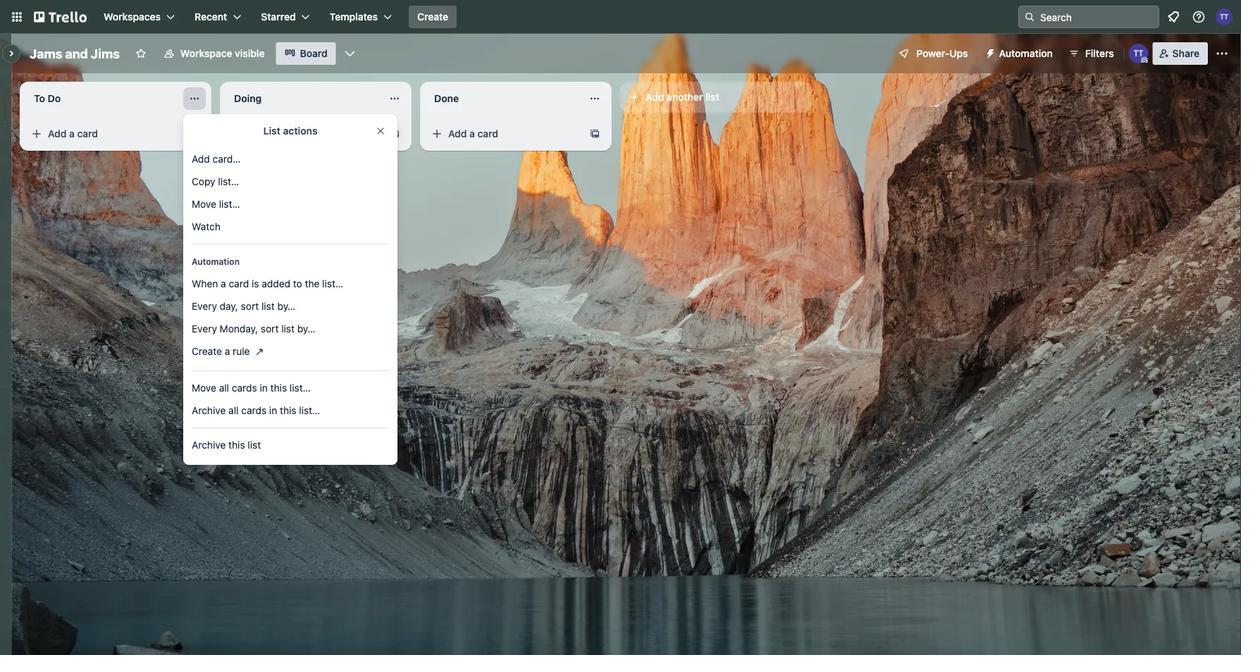 Task type: locate. For each thing, give the bounding box(es) containing it.
this down move all cards in this list… "link"
[[280, 405, 297, 417]]

1 vertical spatial all
[[229, 405, 239, 417]]

cards
[[232, 383, 257, 394], [241, 405, 267, 417]]

1 vertical spatial archive
[[192, 440, 226, 451]]

1 add a card button from the left
[[25, 123, 183, 145]]

archive
[[192, 405, 226, 417], [192, 440, 226, 451]]

every monday, sort list by…
[[192, 323, 316, 335]]

create
[[418, 11, 449, 23], [192, 346, 222, 358]]

0 vertical spatial all
[[219, 383, 229, 394]]

by…
[[278, 301, 296, 312], [297, 323, 316, 335]]

3 add a card button from the left
[[426, 123, 584, 145]]

0 vertical spatial sort
[[241, 301, 259, 312]]

1 horizontal spatial sort
[[261, 323, 279, 335]]

0 vertical spatial automation
[[1000, 48, 1054, 59]]

this up archive all cards in this list… link
[[271, 383, 287, 394]]

terry turtle (terryturtle) image right filters
[[1130, 44, 1149, 63]]

2 horizontal spatial add a card
[[449, 128, 499, 140]]

3 create from template… image from the left
[[590, 128, 601, 140]]

list
[[706, 91, 720, 103], [262, 301, 275, 312], [282, 323, 295, 335], [248, 440, 261, 451]]

move for move all cards in this list…
[[192, 383, 216, 394]]

list… up archive all cards in this list… link
[[290, 383, 311, 394]]

automation up when
[[192, 257, 240, 267]]

every up create a rule
[[192, 323, 217, 335]]

by… down 'every day, sort list by…' link on the left
[[297, 323, 316, 335]]

by… down when a card is added to the list… link in the top left of the page
[[278, 301, 296, 312]]

this for move all cards in this list…
[[271, 383, 287, 394]]

add a card button for done
[[426, 123, 584, 145]]

create button
[[409, 6, 457, 28]]

archive down archive all cards in this list…
[[192, 440, 226, 451]]

this
[[271, 383, 287, 394], [280, 405, 297, 417], [229, 440, 245, 451]]

add another list button
[[621, 82, 812, 113]]

archive up archive this list
[[192, 405, 226, 417]]

cards down move all cards in this list…
[[241, 405, 267, 417]]

1 horizontal spatial terry turtle (terryturtle) image
[[1217, 8, 1234, 25]]

move
[[192, 199, 216, 210], [192, 383, 216, 394]]

0 horizontal spatial add a card
[[48, 128, 98, 140]]

a down done text box
[[470, 128, 475, 140]]

0 horizontal spatial by…
[[278, 301, 296, 312]]

cards inside "link"
[[232, 383, 257, 394]]

all inside archive all cards in this list… link
[[229, 405, 239, 417]]

cards for archive
[[241, 405, 267, 417]]

create a rule
[[192, 346, 250, 358]]

all down move all cards in this list…
[[229, 405, 239, 417]]

add a card down done
[[449, 128, 499, 140]]

all inside move all cards in this list… "link"
[[219, 383, 229, 394]]

power-ups button
[[889, 42, 977, 65]]

create from template… image
[[189, 128, 200, 140], [389, 128, 401, 140], [590, 128, 601, 140]]

add a card down the do
[[48, 128, 98, 140]]

ups
[[950, 48, 969, 59]]

1 vertical spatial by…
[[297, 323, 316, 335]]

0 horizontal spatial in
[[260, 383, 268, 394]]

a down "to do" text box
[[69, 128, 75, 140]]

copy list… link
[[183, 171, 398, 193]]

create inside button
[[418, 11, 449, 23]]

all down create a rule
[[219, 383, 229, 394]]

rule
[[233, 346, 250, 358]]

add inside "button"
[[646, 91, 665, 103]]

board
[[300, 48, 328, 59]]

automation button
[[980, 42, 1062, 65]]

1 vertical spatial create
[[192, 346, 222, 358]]

2 add a card button from the left
[[226, 123, 384, 145]]

move for move list…
[[192, 199, 216, 210]]

add card… link
[[183, 148, 398, 171]]

add a card button up add card… link
[[226, 123, 384, 145]]

in inside "link"
[[260, 383, 268, 394]]

recent
[[195, 11, 227, 23]]

1 vertical spatial terry turtle (terryturtle) image
[[1130, 44, 1149, 63]]

power-ups
[[917, 48, 969, 59]]

all
[[219, 383, 229, 394], [229, 405, 239, 417]]

add a card
[[48, 128, 98, 140], [248, 128, 298, 140], [449, 128, 499, 140]]

0 vertical spatial every
[[192, 301, 217, 312]]

sort
[[241, 301, 259, 312], [261, 323, 279, 335]]

actions
[[283, 125, 318, 137]]

move down copy
[[192, 199, 216, 210]]

star or unstar board image
[[135, 48, 147, 59]]

move down create a rule
[[192, 383, 216, 394]]

0 vertical spatial this
[[271, 383, 287, 394]]

1 horizontal spatial add a card button
[[226, 123, 384, 145]]

cards up archive all cards in this list…
[[232, 383, 257, 394]]

2 horizontal spatial create from template… image
[[590, 128, 601, 140]]

to do
[[34, 93, 61, 104]]

0 horizontal spatial add a card button
[[25, 123, 183, 145]]

1 vertical spatial every
[[192, 323, 217, 335]]

0 horizontal spatial create
[[192, 346, 222, 358]]

1 horizontal spatial create from template… image
[[389, 128, 401, 140]]

sort right "day,"
[[241, 301, 259, 312]]

0 horizontal spatial automation
[[192, 257, 240, 267]]

add a card button down "to do" text box
[[25, 123, 183, 145]]

list right another
[[706, 91, 720, 103]]

1 vertical spatial move
[[192, 383, 216, 394]]

1 vertical spatial this
[[280, 405, 297, 417]]

1 horizontal spatial by…
[[297, 323, 316, 335]]

archive this list
[[192, 440, 261, 451]]

list… down 'card…'
[[218, 176, 239, 188]]

in down move all cards in this list… "link"
[[269, 405, 277, 417]]

every for every day, sort list by…
[[192, 301, 217, 312]]

every
[[192, 301, 217, 312], [192, 323, 217, 335]]

doing
[[234, 93, 262, 104]]

Doing text field
[[226, 87, 381, 110]]

Search field
[[1036, 6, 1159, 28]]

1 archive from the top
[[192, 405, 226, 417]]

move list…
[[192, 199, 240, 210]]

sort down 'every day, sort list by…' link on the left
[[261, 323, 279, 335]]

1 every from the top
[[192, 301, 217, 312]]

customize views image
[[343, 47, 357, 61]]

1 horizontal spatial create
[[418, 11, 449, 23]]

1 vertical spatial automation
[[192, 257, 240, 267]]

Board name text field
[[23, 42, 127, 65]]

add left another
[[646, 91, 665, 103]]

list down 'every day, sort list by…' link on the left
[[282, 323, 295, 335]]

archive for archive all cards in this list…
[[192, 405, 226, 417]]

move all cards in this list…
[[192, 383, 311, 394]]

terry turtle (terryturtle) image
[[1217, 8, 1234, 25], [1130, 44, 1149, 63]]

when a card is added to the list…
[[192, 278, 344, 290]]

1 add a card from the left
[[48, 128, 98, 140]]

copy list…
[[192, 176, 239, 188]]

terry turtle (terryturtle) image right the "open information menu" image
[[1217, 8, 1234, 25]]

list
[[263, 125, 281, 137]]

a left the rule
[[225, 346, 230, 358]]

add
[[646, 91, 665, 103], [48, 128, 67, 140], [248, 128, 267, 140], [449, 128, 467, 140], [192, 153, 210, 165]]

visible
[[235, 48, 265, 59]]

this down archive all cards in this list…
[[229, 440, 245, 451]]

a
[[69, 128, 75, 140], [269, 128, 275, 140], [470, 128, 475, 140], [221, 278, 226, 290], [225, 346, 230, 358]]

every for every monday, sort list by…
[[192, 323, 217, 335]]

1 vertical spatial sort
[[261, 323, 279, 335]]

when
[[192, 278, 218, 290]]

add a card button down done text box
[[426, 123, 584, 145]]

2 every from the top
[[192, 323, 217, 335]]

0 vertical spatial in
[[260, 383, 268, 394]]

3 add a card from the left
[[449, 128, 499, 140]]

starred
[[261, 11, 296, 23]]

0 vertical spatial create
[[418, 11, 449, 23]]

1 create from template… image from the left
[[189, 128, 200, 140]]

a right when
[[221, 278, 226, 290]]

0 vertical spatial by…
[[278, 301, 296, 312]]

all for move
[[219, 383, 229, 394]]

primary element
[[0, 0, 1242, 34]]

add down done
[[449, 128, 467, 140]]

2 move from the top
[[192, 383, 216, 394]]

every down when
[[192, 301, 217, 312]]

card
[[77, 128, 98, 140], [278, 128, 298, 140], [478, 128, 499, 140], [229, 278, 249, 290]]

list… down move all cards in this list… "link"
[[299, 405, 320, 417]]

list…
[[218, 176, 239, 188], [219, 199, 240, 210], [322, 278, 344, 290], [290, 383, 311, 394], [299, 405, 320, 417]]

by… for every monday, sort list by…
[[297, 323, 316, 335]]

list… inside "link"
[[218, 176, 239, 188]]

move inside "link"
[[192, 383, 216, 394]]

add down the "doing"
[[248, 128, 267, 140]]

list… inside "link"
[[290, 383, 311, 394]]

add a card up add card… link
[[248, 128, 298, 140]]

0 horizontal spatial create from template… image
[[189, 128, 200, 140]]

2 horizontal spatial add a card button
[[426, 123, 584, 145]]

automation down search "image"
[[1000, 48, 1054, 59]]

add a card button
[[25, 123, 183, 145], [226, 123, 384, 145], [426, 123, 584, 145]]

in up archive all cards in this list…
[[260, 383, 268, 394]]

0 vertical spatial cards
[[232, 383, 257, 394]]

the
[[305, 278, 320, 290]]

cards for move
[[232, 383, 257, 394]]

1 vertical spatial cards
[[241, 405, 267, 417]]

this inside "link"
[[271, 383, 287, 394]]

templates
[[330, 11, 378, 23]]

archive all cards in this list… link
[[183, 400, 398, 422]]

0 horizontal spatial sort
[[241, 301, 259, 312]]

power-
[[917, 48, 950, 59]]

automation
[[1000, 48, 1054, 59], [192, 257, 240, 267]]

1 horizontal spatial automation
[[1000, 48, 1054, 59]]

2 archive from the top
[[192, 440, 226, 451]]

0 vertical spatial move
[[192, 199, 216, 210]]

2 vertical spatial this
[[229, 440, 245, 451]]

starred button
[[253, 6, 319, 28]]

1 horizontal spatial add a card
[[248, 128, 298, 140]]

2 create from template… image from the left
[[389, 128, 401, 140]]

copy
[[192, 176, 216, 188]]

0 vertical spatial archive
[[192, 405, 226, 417]]

create from template… image for to do
[[189, 128, 200, 140]]

add a card for done
[[449, 128, 499, 140]]

1 horizontal spatial in
[[269, 405, 277, 417]]

in
[[260, 383, 268, 394], [269, 405, 277, 417]]

0 vertical spatial terry turtle (terryturtle) image
[[1217, 8, 1234, 25]]

workspaces button
[[95, 6, 183, 28]]

to
[[34, 93, 45, 104]]

1 vertical spatial in
[[269, 405, 277, 417]]

1 move from the top
[[192, 199, 216, 210]]

card down "to do" text box
[[77, 128, 98, 140]]

a left actions
[[269, 128, 275, 140]]

sort for monday,
[[261, 323, 279, 335]]



Task type: vqa. For each thing, say whether or not it's contained in the screenshot.
Move's 'cards'
yes



Task type: describe. For each thing, give the bounding box(es) containing it.
list inside "button"
[[706, 91, 720, 103]]

and
[[65, 46, 88, 61]]

in for move all cards in this list…
[[260, 383, 268, 394]]

added
[[262, 278, 291, 290]]

move all cards in this list… link
[[183, 377, 398, 400]]

Done text field
[[426, 87, 581, 110]]

card down done text box
[[478, 128, 499, 140]]

day,
[[220, 301, 238, 312]]

add up copy
[[192, 153, 210, 165]]

every monday, sort list by… link
[[183, 318, 398, 341]]

list down archive all cards in this list…
[[248, 440, 261, 451]]

archive all cards in this list…
[[192, 405, 320, 417]]

templates button
[[321, 6, 401, 28]]

monday,
[[220, 323, 258, 335]]

in for archive all cards in this list…
[[269, 405, 277, 417]]

create for create
[[418, 11, 449, 23]]

to
[[293, 278, 302, 290]]

workspace
[[180, 48, 232, 59]]

add a card button for to do
[[25, 123, 183, 145]]

0 notifications image
[[1166, 8, 1183, 25]]

card left "is"
[[229, 278, 249, 290]]

workspace visible button
[[155, 42, 273, 65]]

card…
[[213, 153, 241, 165]]

create a rule link
[[183, 341, 398, 365]]

back to home image
[[34, 6, 87, 28]]

by… for every day, sort list by…
[[278, 301, 296, 312]]

switch to… image
[[10, 10, 24, 24]]

list actions
[[263, 125, 318, 137]]

0 horizontal spatial terry turtle (terryturtle) image
[[1130, 44, 1149, 63]]

filters button
[[1065, 42, 1119, 65]]

list… down copy list…
[[219, 199, 240, 210]]

sort for day,
[[241, 301, 259, 312]]

add a card button for doing
[[226, 123, 384, 145]]

do
[[48, 93, 61, 104]]

open information menu image
[[1193, 10, 1207, 24]]

add down the do
[[48, 128, 67, 140]]

all for archive
[[229, 405, 239, 417]]

To Do text field
[[25, 87, 181, 110]]

move list… link
[[183, 193, 398, 216]]

share
[[1173, 48, 1200, 59]]

jims
[[91, 46, 120, 61]]

2 add a card from the left
[[248, 128, 298, 140]]

card up add card… link
[[278, 128, 298, 140]]

workspace visible
[[180, 48, 265, 59]]

filters
[[1086, 48, 1115, 59]]

done
[[434, 93, 459, 104]]

this member is an admin of this board. image
[[1142, 57, 1149, 63]]

share button
[[1154, 42, 1209, 65]]

watch link
[[183, 216, 398, 238]]

create from template… image for doing
[[389, 128, 401, 140]]

search image
[[1025, 11, 1036, 23]]

workspaces
[[104, 11, 161, 23]]

this for archive all cards in this list…
[[280, 405, 297, 417]]

automation inside button
[[1000, 48, 1054, 59]]

archive for archive this list
[[192, 440, 226, 451]]

list… right the
[[322, 278, 344, 290]]

archive this list link
[[183, 434, 398, 457]]

add a card for to do
[[48, 128, 98, 140]]

jams and jims
[[30, 46, 120, 61]]

list down when a card is added to the list…
[[262, 301, 275, 312]]

sm image
[[980, 42, 1000, 62]]

add card…
[[192, 153, 241, 165]]

another
[[667, 91, 703, 103]]

show menu image
[[1216, 47, 1230, 61]]

create from template… image for done
[[590, 128, 601, 140]]

every day, sort list by…
[[192, 301, 296, 312]]

board link
[[276, 42, 336, 65]]

jams
[[30, 46, 62, 61]]

watch
[[192, 221, 221, 233]]

every day, sort list by… link
[[183, 296, 398, 318]]

create for create a rule
[[192, 346, 222, 358]]

when a card is added to the list… link
[[183, 273, 398, 296]]

add another list
[[646, 91, 720, 103]]

recent button
[[186, 6, 250, 28]]

is
[[252, 278, 259, 290]]



